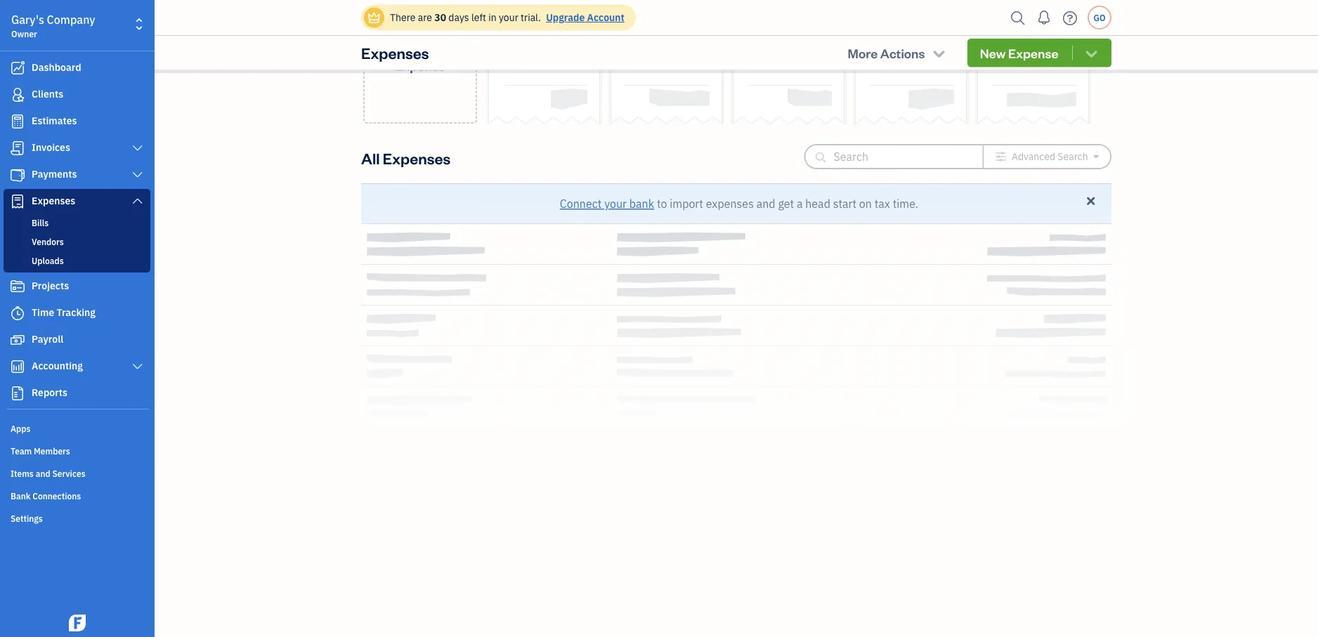 Task type: vqa. For each thing, say whether or not it's contained in the screenshot.
chevron large down icon within the Payments link
yes



Task type: describe. For each thing, give the bounding box(es) containing it.
connect your bank to import expenses and get a head start on tax time.
[[560, 196, 919, 211]]

items and services link
[[4, 462, 150, 484]]

all
[[361, 148, 380, 168]]

vendors link
[[6, 233, 148, 250]]

days
[[449, 11, 469, 24]]

estimates link
[[4, 109, 150, 134]]

expense inside button
[[1009, 45, 1059, 61]]

invoices link
[[4, 136, 150, 161]]

uploads
[[32, 255, 64, 266]]

new expense inside button
[[980, 45, 1059, 61]]

and inside "main" 'element'
[[36, 468, 50, 479]]

reports link
[[4, 381, 150, 406]]

there
[[390, 11, 416, 24]]

tracking
[[57, 306, 96, 319]]

head
[[806, 196, 831, 211]]

invoice image
[[9, 141, 26, 155]]

in
[[489, 11, 497, 24]]

apps link
[[4, 417, 150, 439]]

company
[[47, 12, 95, 27]]

0 horizontal spatial expense
[[395, 57, 445, 74]]

chevrondown image
[[931, 46, 947, 60]]

start
[[833, 196, 857, 211]]

go
[[1094, 12, 1106, 23]]

freshbooks image
[[66, 615, 89, 632]]

there are 30 days left in your trial. upgrade account
[[390, 11, 625, 24]]

estimate image
[[9, 115, 26, 129]]

gary's
[[11, 12, 44, 27]]

chevron large down image
[[131, 195, 144, 207]]

client image
[[9, 88, 26, 102]]

uploads link
[[6, 252, 148, 269]]

a
[[797, 196, 803, 211]]

go to help image
[[1059, 7, 1082, 28]]

close image
[[1085, 195, 1098, 208]]

projects link
[[4, 274, 150, 299]]

members
[[34, 446, 70, 457]]

account
[[587, 11, 625, 24]]

bills link
[[6, 214, 148, 231]]

left
[[472, 11, 486, 24]]

bills
[[32, 217, 49, 228]]

time tracking
[[32, 306, 96, 319]]

crown image
[[367, 10, 382, 25]]

payments link
[[4, 162, 150, 188]]

plus image
[[412, 15, 428, 29]]

dashboard link
[[4, 56, 150, 81]]

1 vertical spatial expenses
[[383, 148, 451, 168]]

to
[[657, 196, 667, 211]]

items and services
[[11, 468, 86, 479]]

chevron large down image for accounting
[[131, 361, 144, 372]]

Search text field
[[834, 145, 960, 168]]

1 horizontal spatial and
[[757, 196, 776, 211]]

30
[[435, 11, 446, 24]]

items
[[11, 468, 34, 479]]

expenses inside "main" 'element'
[[32, 194, 75, 207]]

bank
[[11, 491, 31, 502]]

estimates
[[32, 114, 77, 127]]

gary's company owner
[[11, 12, 95, 39]]

upgrade account link
[[543, 11, 625, 24]]

payroll link
[[4, 328, 150, 353]]

clients
[[32, 88, 63, 101]]

settings
[[11, 513, 43, 524]]

0 horizontal spatial new
[[407, 41, 433, 57]]

timer image
[[9, 306, 26, 320]]

reports
[[32, 386, 67, 399]]



Task type: locate. For each thing, give the bounding box(es) containing it.
accounting link
[[4, 354, 150, 380]]

expense image
[[9, 195, 26, 209]]

more actions
[[848, 45, 925, 61]]

owner
[[11, 28, 37, 39]]

go button
[[1088, 6, 1112, 30]]

0 horizontal spatial new expense
[[395, 41, 445, 74]]

1 horizontal spatial expense
[[1009, 45, 1059, 61]]

are
[[418, 11, 432, 24]]

expenses
[[706, 196, 754, 211]]

all expenses
[[361, 148, 451, 168]]

bank
[[630, 196, 654, 211]]

2 chevron large down image from the top
[[131, 169, 144, 181]]

search image
[[1007, 7, 1030, 28]]

connections
[[33, 491, 81, 502]]

team
[[11, 446, 32, 457]]

new expense
[[395, 41, 445, 74], [980, 45, 1059, 61]]

notifications image
[[1033, 4, 1056, 32]]

expenses up bills on the left top
[[32, 194, 75, 207]]

1 vertical spatial chevron large down image
[[131, 169, 144, 181]]

expense
[[1009, 45, 1059, 61], [395, 57, 445, 74]]

dashboard
[[32, 61, 81, 74]]

get
[[778, 196, 794, 211]]

import
[[670, 196, 703, 211]]

time tracking link
[[4, 301, 150, 326]]

time.
[[893, 196, 919, 211]]

1 horizontal spatial new expense
[[980, 45, 1059, 61]]

1 vertical spatial and
[[36, 468, 50, 479]]

0 vertical spatial expenses
[[361, 43, 429, 63]]

clients link
[[4, 82, 150, 108]]

payment image
[[9, 168, 26, 182]]

chevron large down image for invoices
[[131, 143, 144, 154]]

0 vertical spatial and
[[757, 196, 776, 211]]

expense down plus image
[[395, 57, 445, 74]]

1 horizontal spatial your
[[605, 196, 627, 211]]

bank connections link
[[4, 485, 150, 506]]

2 vertical spatial chevron large down image
[[131, 361, 144, 372]]

dashboard image
[[9, 61, 26, 75]]

new down plus image
[[407, 41, 433, 57]]

0 horizontal spatial and
[[36, 468, 50, 479]]

connect your bank button
[[560, 195, 654, 212]]

on
[[859, 196, 872, 211]]

expenses down there
[[361, 43, 429, 63]]

0 horizontal spatial your
[[499, 11, 519, 24]]

projects
[[32, 279, 69, 292]]

1 chevron large down image from the top
[[131, 143, 144, 154]]

expenses link
[[4, 189, 150, 214]]

chevron large down image
[[131, 143, 144, 154], [131, 169, 144, 181], [131, 361, 144, 372]]

new expense down search icon
[[980, 45, 1059, 61]]

expenses
[[361, 43, 429, 63], [383, 148, 451, 168], [32, 194, 75, 207]]

new expense link
[[363, 0, 477, 124]]

trial.
[[521, 11, 541, 24]]

team members link
[[4, 440, 150, 461]]

new expense button
[[968, 39, 1112, 67]]

new expense button
[[968, 39, 1112, 67]]

invoices
[[32, 141, 70, 154]]

project image
[[9, 280, 26, 294]]

new
[[407, 41, 433, 57], [980, 45, 1006, 61]]

and
[[757, 196, 776, 211], [36, 468, 50, 479]]

time
[[32, 306, 54, 319]]

settings link
[[4, 507, 150, 529]]

vendors
[[32, 236, 64, 247]]

services
[[52, 468, 86, 479]]

expenses right the all
[[383, 148, 451, 168]]

3 chevron large down image from the top
[[131, 361, 144, 372]]

your
[[499, 11, 519, 24], [605, 196, 627, 211]]

chart image
[[9, 360, 26, 374]]

new right chevrondown icon
[[980, 45, 1006, 61]]

report image
[[9, 387, 26, 401]]

chevron large down image inside invoices link
[[131, 143, 144, 154]]

new inside button
[[980, 45, 1006, 61]]

new expense down plus image
[[395, 41, 445, 74]]

0 vertical spatial chevron large down image
[[131, 143, 144, 154]]

1 vertical spatial your
[[605, 196, 627, 211]]

bank connections
[[11, 491, 81, 502]]

your left bank
[[605, 196, 627, 211]]

your right in
[[499, 11, 519, 24]]

apps
[[11, 423, 31, 434]]

and left 'get'
[[757, 196, 776, 211]]

expense down notifications image
[[1009, 45, 1059, 61]]

upgrade
[[546, 11, 585, 24]]

accounting
[[32, 359, 83, 372]]

payments
[[32, 168, 77, 181]]

0 vertical spatial your
[[499, 11, 519, 24]]

money image
[[9, 333, 26, 347]]

more actions button
[[835, 39, 959, 67]]

payroll
[[32, 333, 63, 346]]

actions
[[880, 45, 925, 61]]

chevron large down image inside payments link
[[131, 169, 144, 181]]

chevrondown image
[[1084, 46, 1100, 60]]

chevron large down image for payments
[[131, 169, 144, 181]]

team members
[[11, 446, 70, 457]]

connect
[[560, 196, 602, 211]]

tax
[[875, 196, 890, 211]]

2 vertical spatial expenses
[[32, 194, 75, 207]]

more
[[848, 45, 878, 61]]

1 horizontal spatial new
[[980, 45, 1006, 61]]

and right items
[[36, 468, 50, 479]]

main element
[[0, 0, 190, 637]]



